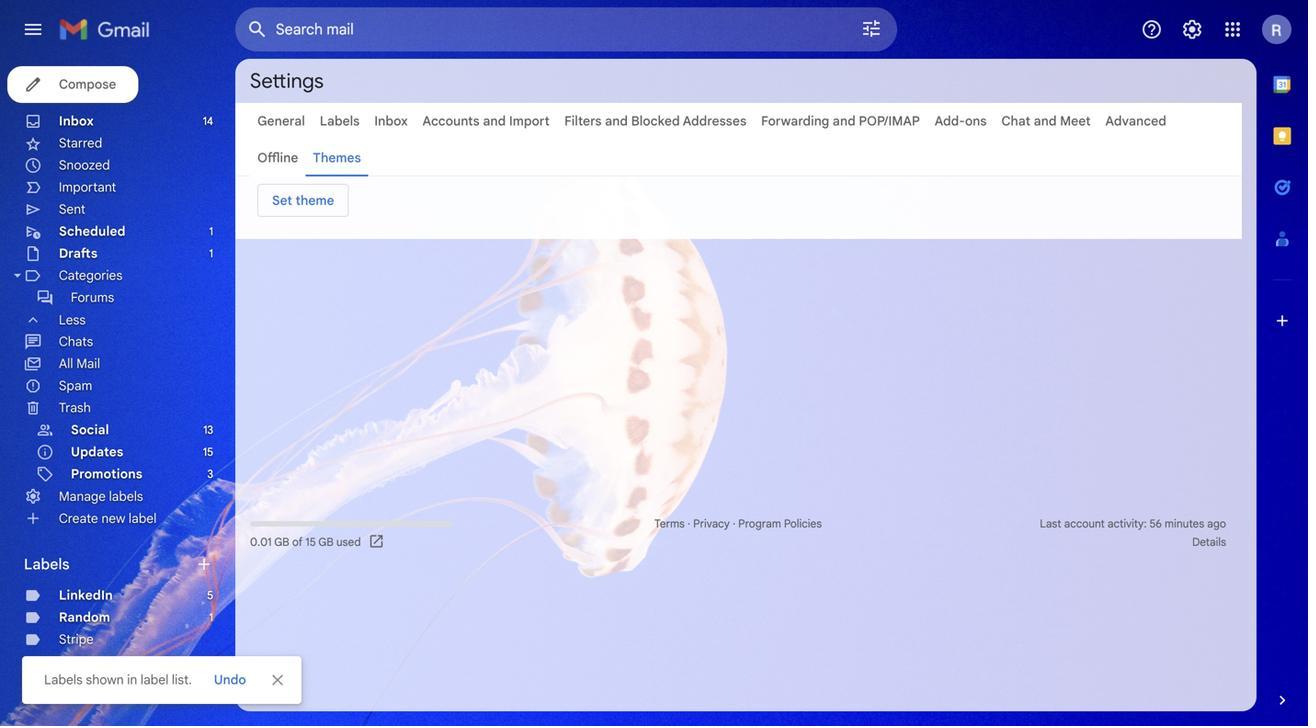 Task type: vqa. For each thing, say whether or not it's contained in the screenshot.


Task type: describe. For each thing, give the bounding box(es) containing it.
drafts
[[59, 246, 98, 262]]

and for filters
[[605, 113, 628, 129]]

list.
[[172, 672, 192, 688]]

advanced link
[[1106, 113, 1167, 129]]

chat and meet
[[1002, 113, 1091, 129]]

chats link
[[59, 334, 93, 350]]

set theme
[[272, 192, 334, 209]]

all mail link
[[59, 356, 100, 372]]

alert containing labels shown in label list.
[[22, 42, 1279, 704]]

labels for labels shown in label list.
[[44, 672, 83, 688]]

2 inbox link from the left
[[375, 113, 408, 129]]

less
[[59, 312, 86, 328]]

privacy link
[[694, 517, 730, 531]]

chat and meet link
[[1002, 113, 1091, 129]]

footer containing terms
[[235, 515, 1242, 552]]

filters and blocked addresses link
[[565, 113, 747, 129]]

stripe link
[[59, 632, 94, 648]]

sent
[[59, 201, 85, 217]]

linkedin link
[[59, 588, 113, 604]]

starred link
[[59, 135, 102, 151]]

label inside alert
[[141, 672, 169, 688]]

main menu image
[[22, 18, 44, 40]]

new
[[101, 511, 125, 527]]

set theme button
[[258, 184, 349, 217]]

social
[[71, 422, 109, 438]]

2 gb from the left
[[319, 536, 334, 549]]

manage labels link
[[59, 489, 143, 505]]

themes link
[[313, 150, 361, 166]]

and for forwarding
[[833, 113, 856, 129]]

3
[[207, 468, 213, 481]]

inbox inside 'labels' navigation
[[59, 113, 94, 129]]

0.01 gb of 15 gb used
[[250, 536, 361, 549]]

details
[[1193, 536, 1227, 549]]

and for chat
[[1034, 113, 1057, 129]]

forwarding and pop/imap
[[762, 113, 920, 129]]

5
[[207, 589, 213, 603]]

terms
[[655, 517, 685, 531]]

drafts link
[[59, 246, 98, 262]]

random
[[59, 610, 110, 626]]

last account activity: 56 minutes ago details
[[1040, 517, 1227, 549]]

general
[[258, 113, 305, 129]]

important link
[[59, 179, 116, 195]]

themes
[[313, 150, 361, 166]]

filters
[[565, 113, 602, 129]]

mail
[[76, 356, 100, 372]]

of
[[292, 536, 303, 549]]

undo
[[214, 672, 246, 688]]

Search mail text field
[[276, 20, 809, 39]]

13
[[203, 423, 213, 437]]

updates
[[71, 444, 123, 460]]

compose button
[[7, 66, 138, 103]]

details link
[[1193, 536, 1227, 549]]

1 · from the left
[[688, 517, 691, 531]]

accounts and import link
[[423, 113, 550, 129]]

15 inside 'labels' navigation
[[203, 446, 213, 459]]

privacy
[[694, 517, 730, 531]]

all
[[59, 356, 73, 372]]

inbox link inside 'labels' navigation
[[59, 113, 94, 129]]

starred
[[59, 135, 102, 151]]

labels heading
[[24, 555, 195, 574]]

chats
[[59, 334, 93, 350]]

labels for labels link
[[320, 113, 360, 129]]

snoozed link
[[59, 157, 110, 173]]

meet
[[1060, 113, 1091, 129]]

trash link
[[59, 400, 91, 416]]

minutes
[[1165, 517, 1205, 531]]

56
[[1150, 517, 1162, 531]]

general link
[[258, 113, 305, 129]]

forums
[[71, 290, 114, 306]]

labels for labels heading
[[24, 555, 70, 574]]

terms link
[[655, 517, 685, 531]]

and for accounts
[[483, 113, 506, 129]]

accounts
[[423, 113, 480, 129]]

theme
[[296, 192, 334, 209]]

add-ons
[[935, 113, 987, 129]]

import
[[509, 113, 550, 129]]

settings
[[250, 68, 324, 94]]

labels link
[[320, 113, 360, 129]]

filters and blocked addresses
[[565, 113, 747, 129]]

blocked
[[631, 113, 680, 129]]

gmail image
[[59, 11, 159, 48]]

1 vertical spatial 15
[[306, 536, 316, 549]]



Task type: locate. For each thing, give the bounding box(es) containing it.
accounts and import
[[423, 113, 550, 129]]

0 horizontal spatial gb
[[274, 536, 290, 549]]

1 for scheduled
[[209, 225, 213, 239]]

pop/imap
[[859, 113, 920, 129]]

snoozed
[[59, 157, 110, 173]]

labels navigation
[[0, 59, 235, 727]]

used
[[336, 536, 361, 549]]

settings image
[[1182, 18, 1204, 40]]

·
[[688, 517, 691, 531], [733, 517, 736, 531]]

0 horizontal spatial inbox link
[[59, 113, 94, 129]]

and right chat
[[1034, 113, 1057, 129]]

and right the filters
[[605, 113, 628, 129]]

1 for drafts
[[209, 247, 213, 261]]

less button
[[0, 309, 221, 331]]

15 down 13
[[203, 446, 213, 459]]

promotions link
[[71, 466, 142, 482]]

2 vertical spatial labels
[[44, 672, 83, 688]]

15
[[203, 446, 213, 459], [306, 536, 316, 549]]

trash
[[59, 400, 91, 416]]

random link
[[59, 610, 110, 626]]

2 and from the left
[[605, 113, 628, 129]]

15 right of at the left bottom of page
[[306, 536, 316, 549]]

2 inbox from the left
[[375, 113, 408, 129]]

all mail
[[59, 356, 100, 372]]

addresses
[[683, 113, 747, 129]]

support image
[[1141, 18, 1163, 40]]

labels up linkedin link
[[24, 555, 70, 574]]

0.01
[[250, 536, 272, 549]]

· right 'terms'
[[688, 517, 691, 531]]

1 1 from the top
[[209, 225, 213, 239]]

stripe
[[59, 632, 94, 648]]

shown
[[86, 672, 124, 688]]

linkedin
[[59, 588, 113, 604]]

and left pop/imap
[[833, 113, 856, 129]]

1 gb from the left
[[274, 536, 290, 549]]

1 inbox link from the left
[[59, 113, 94, 129]]

inbox right labels link
[[375, 113, 408, 129]]

manage
[[59, 489, 106, 505]]

inbox link
[[59, 113, 94, 129], [375, 113, 408, 129]]

forwarding
[[762, 113, 830, 129]]

and
[[483, 113, 506, 129], [605, 113, 628, 129], [833, 113, 856, 129], [1034, 113, 1057, 129]]

2 · from the left
[[733, 517, 736, 531]]

alert
[[22, 42, 1279, 704]]

0 vertical spatial 1
[[209, 225, 213, 239]]

program policies link
[[739, 517, 822, 531]]

inbox link up starred
[[59, 113, 94, 129]]

1 horizontal spatial inbox
[[375, 113, 408, 129]]

gb left used
[[319, 536, 334, 549]]

labels inside alert
[[44, 672, 83, 688]]

1 horizontal spatial inbox link
[[375, 113, 408, 129]]

compose
[[59, 76, 116, 92]]

categories link
[[59, 268, 123, 284]]

2 1 from the top
[[209, 247, 213, 261]]

inbox
[[59, 113, 94, 129], [375, 113, 408, 129]]

1 for random
[[209, 611, 213, 625]]

add-ons link
[[935, 113, 987, 129]]

scheduled
[[59, 223, 126, 240]]

1 horizontal spatial ·
[[733, 517, 736, 531]]

promotions
[[71, 466, 142, 482]]

inbox link right labels link
[[375, 113, 408, 129]]

labels up the themes
[[320, 113, 360, 129]]

1 vertical spatial label
[[141, 672, 169, 688]]

ago
[[1208, 517, 1227, 531]]

add-
[[935, 113, 965, 129]]

gb left of at the left bottom of page
[[274, 536, 290, 549]]

3 and from the left
[[833, 113, 856, 129]]

1
[[209, 225, 213, 239], [209, 247, 213, 261], [209, 611, 213, 625]]

1 horizontal spatial 15
[[306, 536, 316, 549]]

last
[[1040, 517, 1062, 531]]

important
[[59, 179, 116, 195]]

ons
[[965, 113, 987, 129]]

2 vertical spatial 1
[[209, 611, 213, 625]]

offline link
[[258, 150, 298, 166]]

spam
[[59, 378, 92, 394]]

updates link
[[71, 444, 123, 460]]

3 1 from the top
[[209, 611, 213, 625]]

policies
[[784, 517, 822, 531]]

label right "in"
[[141, 672, 169, 688]]

0 vertical spatial 15
[[203, 446, 213, 459]]

1 vertical spatial labels
[[24, 555, 70, 574]]

forwarding and pop/imap link
[[762, 113, 920, 129]]

gb
[[274, 536, 290, 549], [319, 536, 334, 549]]

0 horizontal spatial ·
[[688, 517, 691, 531]]

· right privacy link
[[733, 517, 736, 531]]

forums link
[[71, 290, 114, 306]]

labels left shown on the bottom left of page
[[44, 672, 83, 688]]

chat
[[1002, 113, 1031, 129]]

labels inside navigation
[[24, 555, 70, 574]]

labels
[[109, 489, 143, 505]]

activity:
[[1108, 517, 1147, 531]]

create new label link
[[59, 511, 157, 527]]

program
[[739, 517, 782, 531]]

account
[[1065, 517, 1105, 531]]

14
[[203, 114, 213, 128]]

labels shown in label list.
[[44, 672, 192, 688]]

and left "import"
[[483, 113, 506, 129]]

1 inbox from the left
[[59, 113, 94, 129]]

advanced search options image
[[853, 10, 890, 47]]

categories
[[59, 268, 123, 284]]

search mail image
[[241, 13, 274, 46]]

advanced
[[1106, 113, 1167, 129]]

0 vertical spatial label
[[129, 511, 157, 527]]

0 vertical spatial labels
[[320, 113, 360, 129]]

1 vertical spatial 1
[[209, 247, 213, 261]]

create
[[59, 511, 98, 527]]

offline
[[258, 150, 298, 166]]

sent link
[[59, 201, 85, 217]]

tab list
[[1257, 59, 1309, 660]]

0 horizontal spatial 15
[[203, 446, 213, 459]]

scheduled link
[[59, 223, 126, 240]]

set
[[272, 192, 292, 209]]

label inside manage labels create new label
[[129, 511, 157, 527]]

0 horizontal spatial inbox
[[59, 113, 94, 129]]

manage labels create new label
[[59, 489, 157, 527]]

terms · privacy · program policies
[[655, 517, 822, 531]]

labels
[[320, 113, 360, 129], [24, 555, 70, 574], [44, 672, 83, 688]]

spam link
[[59, 378, 92, 394]]

follow link to manage storage image
[[368, 533, 387, 552]]

inbox up starred
[[59, 113, 94, 129]]

None search field
[[235, 7, 898, 52]]

4 and from the left
[[1034, 113, 1057, 129]]

label down labels on the left bottom of page
[[129, 511, 157, 527]]

footer
[[235, 515, 1242, 552]]

undo link
[[207, 664, 254, 697]]

1 and from the left
[[483, 113, 506, 129]]

1 horizontal spatial gb
[[319, 536, 334, 549]]



